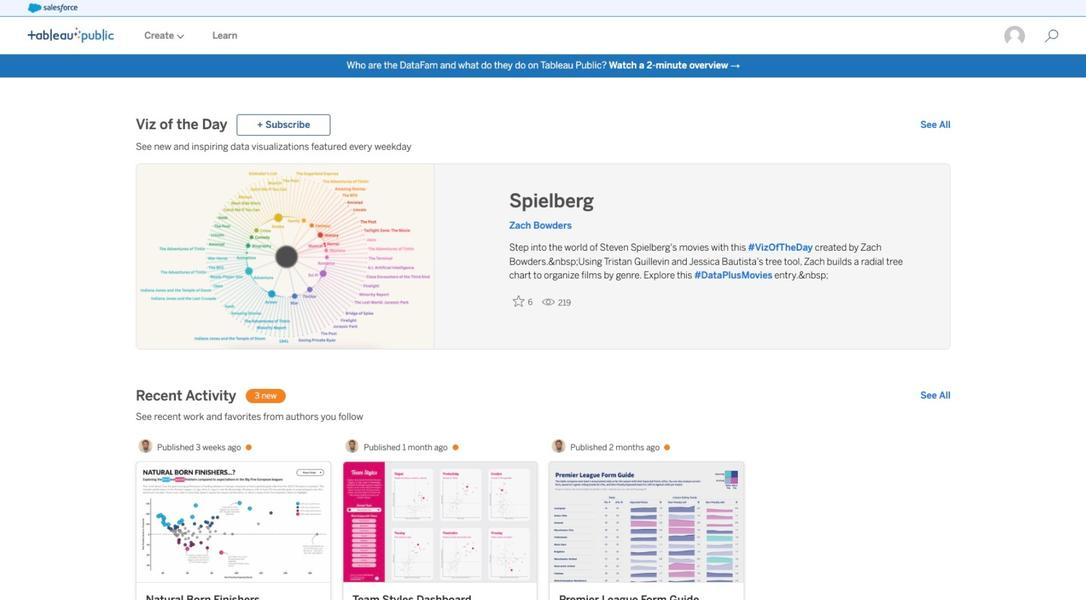 Task type: describe. For each thing, give the bounding box(es) containing it.
go to search image
[[1031, 29, 1073, 43]]

3 ben norland image from the left
[[552, 440, 566, 454]]

see all recent activity element
[[921, 390, 951, 404]]

2 ben norland image from the left
[[345, 440, 359, 454]]

1 ben norland image from the left
[[139, 440, 153, 454]]

create image
[[174, 34, 185, 39]]

see recent work and favorites from authors you follow element
[[136, 411, 951, 425]]

see all viz of the day element
[[921, 118, 951, 132]]

workbook thumbnail image for first ben norland image from right
[[550, 463, 744, 583]]

logo image
[[28, 27, 114, 43]]



Task type: locate. For each thing, give the bounding box(es) containing it.
3 workbook thumbnail image from the left
[[550, 463, 744, 583]]

Add Favorite button
[[509, 292, 537, 311]]

1 horizontal spatial ben norland image
[[345, 440, 359, 454]]

viz of the day heading
[[136, 116, 227, 135]]

ben norland image
[[139, 440, 153, 454], [345, 440, 359, 454], [552, 440, 566, 454]]

add favorite image
[[513, 296, 525, 308]]

0 horizontal spatial ben norland image
[[139, 440, 153, 454]]

2 horizontal spatial workbook thumbnail image
[[550, 463, 744, 583]]

2 horizontal spatial ben norland image
[[552, 440, 566, 454]]

see new and inspiring data visualizations featured every weekday element
[[136, 140, 951, 154]]

1 workbook thumbnail image from the left
[[137, 463, 330, 583]]

gary.orlando image
[[1004, 25, 1026, 47]]

workbook thumbnail image for 1st ben norland image from the left
[[137, 463, 330, 583]]

1 horizontal spatial workbook thumbnail image
[[343, 463, 537, 583]]

salesforce logo image
[[28, 3, 78, 13]]

workbook thumbnail image
[[137, 463, 330, 583], [343, 463, 537, 583], [550, 463, 744, 583]]

recent activity heading
[[136, 387, 236, 406]]

workbook thumbnail image for 2nd ben norland image from the right
[[343, 463, 537, 583]]

2 workbook thumbnail image from the left
[[343, 463, 537, 583]]

0 horizontal spatial workbook thumbnail image
[[137, 463, 330, 583]]

tableau public viz of the day image
[[137, 164, 435, 351]]



Task type: vqa. For each thing, say whether or not it's contained in the screenshot.
4th Add Favorite 'button' from the left
no



